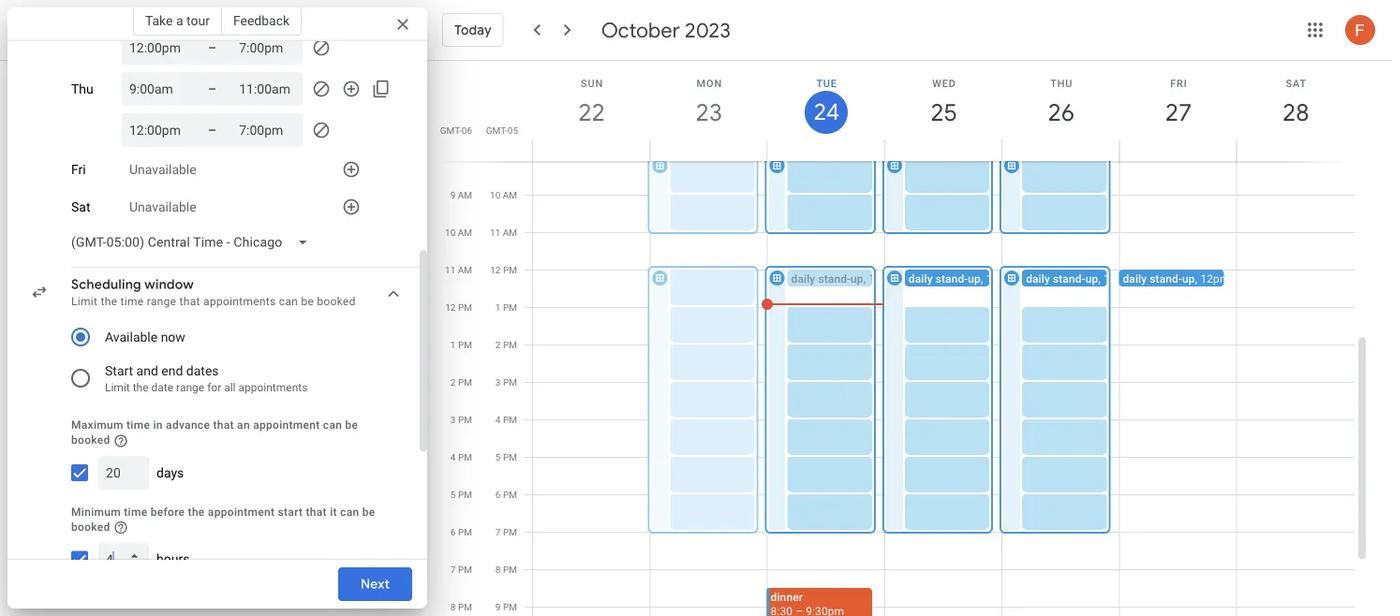 Task type: vqa. For each thing, say whether or not it's contained in the screenshot.
The "Gmt-05" at left top
yes



Task type: describe. For each thing, give the bounding box(es) containing it.
0 vertical spatial 2
[[495, 340, 501, 351]]

26 column header
[[1002, 61, 1120, 162]]

fri for fri 27
[[1170, 77, 1188, 89]]

– for end time on thursdays text field
[[208, 81, 217, 96]]

sun 22
[[577, 77, 604, 128]]

can for window
[[279, 295, 298, 308]]

dinner
[[771, 591, 803, 604]]

next
[[361, 576, 390, 593]]

1 horizontal spatial 3 pm
[[495, 377, 517, 388]]

hours
[[156, 552, 190, 567]]

1 horizontal spatial 7
[[495, 527, 501, 538]]

0 vertical spatial 10
[[490, 190, 501, 201]]

1 vertical spatial 6 pm
[[450, 527, 472, 538]]

wednesday, october 25 element
[[922, 91, 965, 134]]

25 column header
[[884, 61, 1003, 162]]

be for time
[[362, 506, 375, 519]]

all
[[224, 381, 236, 394]]

gmt- for 05
[[486, 125, 508, 136]]

1 vertical spatial 8
[[495, 564, 501, 576]]

1 horizontal spatial 11
[[490, 227, 501, 238]]

8 am
[[450, 152, 472, 163]]

4 , from the left
[[1195, 273, 1198, 286]]

Start time on Wednesdays text field
[[129, 37, 185, 59]]

today
[[454, 22, 492, 38]]

1 vertical spatial 2
[[450, 377, 456, 388]]

that for window
[[179, 295, 200, 308]]

advance
[[166, 419, 210, 432]]

days
[[156, 465, 184, 480]]

in
[[153, 419, 163, 432]]

scheduling
[[71, 276, 141, 293]]

can for time
[[340, 506, 359, 519]]

monday, october 23 element
[[688, 91, 731, 134]]

minimum time before the appointment start that it can be booked
[[71, 506, 375, 534]]

today button
[[442, 7, 504, 52]]

range inside "scheduling window limit the time range that appointments can be booked"
[[147, 295, 176, 308]]

0 vertical spatial 6
[[495, 489, 501, 501]]

0 vertical spatial 8
[[450, 152, 456, 163]]

0 vertical spatial 8 pm
[[495, 564, 517, 576]]

available now
[[105, 329, 185, 345]]

0 vertical spatial 10 am
[[490, 190, 517, 201]]

0 horizontal spatial 4 pm
[[450, 452, 472, 463]]

appointments inside "scheduling window limit the time range that appointments can be booked"
[[203, 295, 276, 308]]

a
[[176, 13, 183, 28]]

1 , from the left
[[863, 273, 866, 286]]

mon
[[697, 77, 722, 89]]

1 horizontal spatial 6 pm
[[495, 489, 517, 501]]

4 daily from the left
[[1123, 273, 1147, 286]]

take a tour
[[145, 13, 210, 28]]

limit inside start and end dates limit the date range for all appointments
[[105, 381, 130, 394]]

now
[[161, 329, 185, 345]]

0 horizontal spatial 3 pm
[[450, 415, 472, 426]]

0 vertical spatial 12 pm
[[490, 265, 517, 276]]

0 horizontal spatial 11 am
[[445, 265, 472, 276]]

minimum
[[71, 506, 121, 519]]

4 up from the left
[[1182, 273, 1195, 286]]

sat 28
[[1281, 77, 1308, 128]]

1 vertical spatial 1
[[450, 340, 456, 351]]

and
[[136, 363, 158, 378]]

grid containing 22
[[435, 61, 1370, 616]]

maximum time in advance that an appointment can be booked
[[71, 419, 358, 447]]

3 up from the left
[[1085, 273, 1098, 286]]

4 stand- from the left
[[1150, 273, 1182, 286]]

3 daily from the left
[[1026, 273, 1050, 286]]

2 vertical spatial 8
[[450, 602, 456, 613]]

range inside start and end dates limit the date range for all appointments
[[176, 381, 204, 394]]

1 vertical spatial 11
[[445, 265, 456, 276]]

start time on thursdays text field for end time on thursdays text field
[[129, 78, 185, 100]]

0 vertical spatial 2 pm
[[495, 340, 517, 351]]

0 horizontal spatial 3
[[450, 415, 456, 426]]

0 horizontal spatial 12
[[445, 302, 456, 313]]

tuesday, october 24, today element
[[805, 91, 848, 134]]

available
[[105, 329, 158, 345]]

End time on Wednesdays text field
[[239, 37, 295, 59]]

tour
[[186, 13, 210, 28]]

2 , from the left
[[981, 273, 983, 286]]

feedback
[[233, 13, 290, 28]]

3 , from the left
[[1098, 273, 1101, 286]]

start
[[105, 363, 133, 378]]

tue 24
[[812, 77, 838, 127]]

1 horizontal spatial 5
[[495, 452, 501, 463]]

sat for sat
[[71, 199, 90, 215]]

window
[[145, 276, 194, 293]]

1 vertical spatial 5 pm
[[450, 489, 472, 501]]

0 vertical spatial 5 pm
[[495, 452, 517, 463]]

23 column header
[[649, 61, 768, 162]]

take
[[145, 13, 173, 28]]

05
[[508, 125, 518, 136]]

gmt-06
[[440, 125, 472, 136]]

before
[[151, 506, 185, 519]]

2 daily from the left
[[909, 273, 933, 286]]

feedback button
[[222, 6, 302, 36]]

take a tour button
[[133, 6, 222, 36]]

it
[[330, 506, 337, 519]]

1 vertical spatial 12 pm
[[445, 302, 472, 313]]

1 horizontal spatial 12
[[490, 265, 501, 276]]

start
[[278, 506, 303, 519]]

gmt-05
[[486, 125, 518, 136]]

0 horizontal spatial 7 pm
[[450, 564, 472, 576]]

dinner button
[[767, 589, 872, 616]]

1 horizontal spatial 4
[[495, 415, 501, 426]]

27
[[1164, 97, 1191, 128]]

saturday, october 28 element
[[1274, 91, 1317, 134]]

0 vertical spatial 1
[[495, 302, 501, 313]]



Task type: locate. For each thing, give the bounding box(es) containing it.
Minimum amount of hours before the start of the appointment that it can be booked number field
[[106, 543, 141, 577]]

1 vertical spatial the
[[133, 381, 149, 394]]

october
[[601, 17, 680, 43]]

5
[[495, 452, 501, 463], [450, 489, 456, 501]]

daily stand-up , 12pm
[[791, 273, 898, 286], [909, 273, 1015, 286], [1026, 273, 1133, 286], [1123, 273, 1230, 286]]

12pm
[[869, 273, 898, 286], [986, 273, 1015, 286], [1104, 273, 1133, 286], [1200, 273, 1230, 286]]

1 12pm from the left
[[869, 273, 898, 286]]

2 vertical spatial time
[[124, 506, 147, 519]]

– for end time on thursdays text box
[[208, 122, 217, 138]]

9 am
[[495, 152, 517, 163], [450, 190, 472, 201]]

the down and
[[133, 381, 149, 394]]

2 unavailable from the top
[[129, 199, 196, 215]]

1 vertical spatial range
[[176, 381, 204, 394]]

2 vertical spatial 9
[[495, 602, 501, 613]]

0 vertical spatial 4 pm
[[495, 415, 517, 426]]

0 vertical spatial 3
[[495, 377, 501, 388]]

the for window
[[101, 295, 117, 308]]

that inside minimum time before the appointment start that it can be booked
[[306, 506, 327, 519]]

0 vertical spatial 11
[[490, 227, 501, 238]]

28
[[1281, 97, 1308, 128]]

start and end dates limit the date range for all appointments
[[105, 363, 308, 394]]

an
[[237, 419, 250, 432]]

1 horizontal spatial 3
[[495, 377, 501, 388]]

0 horizontal spatial 4
[[450, 452, 456, 463]]

10 am down 8 am
[[445, 227, 472, 238]]

8 left 9 pm
[[450, 602, 456, 613]]

gmt- for 06
[[440, 125, 462, 136]]

8 down gmt-06
[[450, 152, 456, 163]]

range down "window"
[[147, 295, 176, 308]]

1 vertical spatial fri
[[71, 162, 86, 177]]

9
[[495, 152, 501, 163], [450, 190, 456, 201], [495, 602, 501, 613]]

time left the before
[[124, 506, 147, 519]]

daily
[[791, 273, 815, 286], [909, 273, 933, 286], [1026, 273, 1050, 286], [1123, 273, 1147, 286]]

that down "window"
[[179, 295, 200, 308]]

1 vertical spatial –
[[208, 81, 217, 96]]

1 horizontal spatial 10 am
[[490, 190, 517, 201]]

thu 26
[[1047, 77, 1073, 128]]

2 – from the top
[[208, 81, 217, 96]]

23
[[694, 97, 721, 128]]

8 pm up 9 pm
[[495, 564, 517, 576]]

time for minimum
[[124, 506, 147, 519]]

2 pm
[[495, 340, 517, 351], [450, 377, 472, 388]]

end
[[161, 363, 183, 378]]

appointments inside start and end dates limit the date range for all appointments
[[238, 381, 308, 394]]

–
[[208, 40, 217, 55], [208, 81, 217, 96], [208, 122, 217, 138]]

0 vertical spatial booked
[[317, 295, 356, 308]]

limit down the start
[[105, 381, 130, 394]]

can
[[279, 295, 298, 308], [323, 419, 342, 432], [340, 506, 359, 519]]

the inside start and end dates limit the date range for all appointments
[[133, 381, 149, 394]]

unavailable
[[129, 162, 196, 177], [129, 199, 196, 215]]

25
[[929, 97, 956, 128]]

2 vertical spatial booked
[[71, 521, 110, 534]]

None field
[[64, 226, 324, 259]]

fri for fri
[[71, 162, 86, 177]]

booked for time
[[71, 521, 110, 534]]

2 horizontal spatial be
[[362, 506, 375, 519]]

0 horizontal spatial 6 pm
[[450, 527, 472, 538]]

1 up from the left
[[851, 273, 863, 286]]

0 vertical spatial 4
[[495, 415, 501, 426]]

sat up saturday, october 28 element
[[1286, 77, 1307, 89]]

2 vertical spatial the
[[188, 506, 205, 519]]

time for maximum
[[126, 419, 150, 432]]

2 start time on thursdays text field from the top
[[129, 119, 185, 141]]

End time on Thursdays text field
[[239, 119, 295, 141]]

0 horizontal spatial 7
[[450, 564, 456, 576]]

limit inside "scheduling window limit the time range that appointments can be booked"
[[71, 295, 98, 308]]

0 vertical spatial that
[[179, 295, 200, 308]]

1 horizontal spatial 1 pm
[[495, 302, 517, 313]]

booked for window
[[317, 295, 356, 308]]

1
[[495, 302, 501, 313], [450, 340, 456, 351]]

0 horizontal spatial fri
[[71, 162, 86, 177]]

can inside "scheduling window limit the time range that appointments can be booked"
[[279, 295, 298, 308]]

2 12pm from the left
[[986, 273, 1015, 286]]

the inside minimum time before the appointment start that it can be booked
[[188, 506, 205, 519]]

appointments right all
[[238, 381, 308, 394]]

22
[[577, 97, 604, 128]]

scheduling window limit the time range that appointments can be booked
[[71, 276, 356, 308]]

– left end time on thursdays text box
[[208, 122, 217, 138]]

for
[[207, 381, 221, 394]]

1 stand- from the left
[[818, 273, 851, 286]]

2023
[[685, 17, 731, 43]]

1 horizontal spatial 1
[[495, 302, 501, 313]]

the
[[101, 295, 117, 308], [133, 381, 149, 394], [188, 506, 205, 519]]

1 vertical spatial 3 pm
[[450, 415, 472, 426]]

2 vertical spatial that
[[306, 506, 327, 519]]

october 2023
[[601, 17, 731, 43]]

4 daily stand-up , 12pm from the left
[[1123, 273, 1230, 286]]

0 vertical spatial range
[[147, 295, 176, 308]]

0 vertical spatial 9 am
[[495, 152, 517, 163]]

7
[[495, 527, 501, 538], [450, 564, 456, 576]]

1 daily from the left
[[791, 273, 815, 286]]

option group
[[64, 317, 386, 399]]

that left the it on the left bottom
[[306, 506, 327, 519]]

next button
[[338, 562, 412, 607]]

start time on thursdays text field for end time on thursdays text box
[[129, 119, 185, 141]]

1 horizontal spatial 8 pm
[[495, 564, 517, 576]]

1 vertical spatial 5
[[450, 489, 456, 501]]

1 horizontal spatial 10
[[490, 190, 501, 201]]

1 start time on thursdays text field from the top
[[129, 78, 185, 100]]

time
[[120, 295, 144, 308], [126, 419, 150, 432], [124, 506, 147, 519]]

3 stand- from the left
[[1053, 273, 1085, 286]]

gmt- right 06
[[486, 125, 508, 136]]

sunday, october 22 element
[[570, 91, 613, 134]]

0 horizontal spatial 2
[[450, 377, 456, 388]]

27 column header
[[1119, 61, 1237, 162]]

12 pm
[[490, 265, 517, 276], [445, 302, 472, 313]]

12
[[490, 265, 501, 276], [445, 302, 456, 313]]

wed 25
[[929, 77, 956, 128]]

0 horizontal spatial 11
[[445, 265, 456, 276]]

10
[[490, 190, 501, 201], [445, 227, 456, 238]]

7 pm
[[495, 527, 517, 538], [450, 564, 472, 576]]

that for time
[[306, 506, 327, 519]]

range down dates
[[176, 381, 204, 394]]

time down scheduling
[[120, 295, 144, 308]]

1 vertical spatial 9 am
[[450, 190, 472, 201]]

gmt- up 8 am
[[440, 125, 462, 136]]

0 vertical spatial 9
[[495, 152, 501, 163]]

wed
[[932, 77, 956, 89]]

limit
[[71, 295, 98, 308], [105, 381, 130, 394]]

appointment right an in the left of the page
[[253, 419, 320, 432]]

1 horizontal spatial thu
[[1050, 77, 1073, 89]]

1 vertical spatial can
[[323, 419, 342, 432]]

fri inside fri 27
[[1170, 77, 1188, 89]]

8 pm left 9 pm
[[450, 602, 472, 613]]

3 daily stand-up , 12pm from the left
[[1026, 273, 1133, 286]]

0 horizontal spatial 5 pm
[[450, 489, 472, 501]]

2 stand- from the left
[[936, 273, 968, 286]]

booked
[[317, 295, 356, 308], [71, 434, 110, 447], [71, 521, 110, 534]]

9 am down 8 am
[[450, 190, 472, 201]]

0 vertical spatial the
[[101, 295, 117, 308]]

1 gmt- from the left
[[440, 125, 462, 136]]

be for window
[[301, 295, 314, 308]]

0 vertical spatial fri
[[1170, 77, 1188, 89]]

0 horizontal spatial 1 pm
[[450, 340, 472, 351]]

be
[[301, 295, 314, 308], [345, 419, 358, 432], [362, 506, 375, 519]]

0 horizontal spatial 12 pm
[[445, 302, 472, 313]]

0 vertical spatial can
[[279, 295, 298, 308]]

End time on Thursdays text field
[[239, 78, 295, 100]]

1 vertical spatial 1 pm
[[450, 340, 472, 351]]

1 vertical spatial 9
[[450, 190, 456, 201]]

1 horizontal spatial 11 am
[[490, 227, 517, 238]]

3 – from the top
[[208, 122, 217, 138]]

0 vertical spatial 12
[[490, 265, 501, 276]]

can inside the maximum time in advance that an appointment can be booked
[[323, 419, 342, 432]]

appointment left start
[[208, 506, 275, 519]]

Start time on Thursdays text field
[[129, 78, 185, 100], [129, 119, 185, 141]]

2 vertical spatial can
[[340, 506, 359, 519]]

2 vertical spatial be
[[362, 506, 375, 519]]

0 horizontal spatial 2 pm
[[450, 377, 472, 388]]

can inside minimum time before the appointment start that it can be booked
[[340, 506, 359, 519]]

0 horizontal spatial that
[[179, 295, 200, 308]]

booked inside minimum time before the appointment start that it can be booked
[[71, 521, 110, 534]]

time inside minimum time before the appointment start that it can be booked
[[124, 506, 147, 519]]

am
[[458, 152, 472, 163], [503, 152, 517, 163], [458, 190, 472, 201], [503, 190, 517, 201], [458, 227, 472, 238], [503, 227, 517, 238], [458, 265, 472, 276]]

2 gmt- from the left
[[486, 125, 508, 136]]

thu for thu 26
[[1050, 77, 1073, 89]]

1 vertical spatial sat
[[71, 199, 90, 215]]

1 vertical spatial 6
[[450, 527, 456, 538]]

1 vertical spatial booked
[[71, 434, 110, 447]]

thu inside the thu 26
[[1050, 77, 1073, 89]]

sat up scheduling
[[71, 199, 90, 215]]

1 vertical spatial limit
[[105, 381, 130, 394]]

0 horizontal spatial 6
[[450, 527, 456, 538]]

appointments up dates
[[203, 295, 276, 308]]

– left end time on thursdays text field
[[208, 81, 217, 96]]

mon 23
[[694, 77, 722, 128]]

06
[[462, 125, 472, 136]]

7 right next button
[[450, 564, 456, 576]]

that inside "scheduling window limit the time range that appointments can be booked"
[[179, 295, 200, 308]]

friday, october 27 element
[[1157, 91, 1200, 134]]

0 horizontal spatial 8 pm
[[450, 602, 472, 613]]

4
[[495, 415, 501, 426], [450, 452, 456, 463]]

1 vertical spatial 4
[[450, 452, 456, 463]]

date
[[151, 381, 173, 394]]

appointment inside the maximum time in advance that an appointment can be booked
[[253, 419, 320, 432]]

11 am
[[490, 227, 517, 238], [445, 265, 472, 276]]

1 vertical spatial start time on thursdays text field
[[129, 119, 185, 141]]

2
[[495, 340, 501, 351], [450, 377, 456, 388]]

9 pm
[[495, 602, 517, 613]]

booked inside the maximum time in advance that an appointment can be booked
[[71, 434, 110, 447]]

10 am
[[490, 190, 517, 201], [445, 227, 472, 238]]

1 horizontal spatial that
[[213, 419, 234, 432]]

3
[[495, 377, 501, 388], [450, 415, 456, 426]]

that inside the maximum time in advance that an appointment can be booked
[[213, 419, 234, 432]]

appointment
[[253, 419, 320, 432], [208, 506, 275, 519]]

limit down scheduling
[[71, 295, 98, 308]]

thu for thu
[[71, 81, 93, 97]]

10 am down gmt-05
[[490, 190, 517, 201]]

be inside "scheduling window limit the time range that appointments can be booked"
[[301, 295, 314, 308]]

4 pm
[[495, 415, 517, 426], [450, 452, 472, 463]]

maximum
[[71, 419, 123, 432]]

that left an in the left of the page
[[213, 419, 234, 432]]

gmt-
[[440, 125, 462, 136], [486, 125, 508, 136]]

3 pm
[[495, 377, 517, 388], [450, 415, 472, 426]]

– for end time on wednesdays text box
[[208, 40, 217, 55]]

booked inside "scheduling window limit the time range that appointments can be booked"
[[317, 295, 356, 308]]

4 12pm from the left
[[1200, 273, 1230, 286]]

the right the before
[[188, 506, 205, 519]]

grid
[[435, 61, 1370, 616]]

0 vertical spatial 7 pm
[[495, 527, 517, 538]]

24
[[812, 97, 838, 127]]

dates
[[186, 363, 219, 378]]

1 vertical spatial 2 pm
[[450, 377, 472, 388]]

unavailable for fri
[[129, 162, 196, 177]]

1 horizontal spatial 7 pm
[[495, 527, 517, 538]]

11
[[490, 227, 501, 238], [445, 265, 456, 276]]

the down scheduling
[[101, 295, 117, 308]]

sun
[[581, 77, 603, 89]]

6 pm
[[495, 489, 517, 501], [450, 527, 472, 538]]

1 vertical spatial 7 pm
[[450, 564, 472, 576]]

8 pm
[[495, 564, 517, 576], [450, 602, 472, 613]]

26
[[1047, 97, 1073, 128]]

28 column header
[[1236, 61, 1355, 162]]

0 vertical spatial appointment
[[253, 419, 320, 432]]

1 – from the top
[[208, 40, 217, 55]]

5 pm
[[495, 452, 517, 463], [450, 489, 472, 501]]

2 up from the left
[[968, 273, 981, 286]]

sat inside sat 28
[[1286, 77, 1307, 89]]

1 vertical spatial be
[[345, 419, 358, 432]]

0 horizontal spatial gmt-
[[440, 125, 462, 136]]

8 up 9 pm
[[495, 564, 501, 576]]

0 horizontal spatial 10
[[445, 227, 456, 238]]

9 am down gmt-05
[[495, 152, 517, 163]]

10 down 8 am
[[445, 227, 456, 238]]

be inside minimum time before the appointment start that it can be booked
[[362, 506, 375, 519]]

2 horizontal spatial the
[[188, 506, 205, 519]]

1 vertical spatial 3
[[450, 415, 456, 426]]

stand-
[[818, 273, 851, 286], [936, 273, 968, 286], [1053, 273, 1085, 286], [1150, 273, 1182, 286]]

fri
[[1170, 77, 1188, 89], [71, 162, 86, 177]]

1 horizontal spatial 2
[[495, 340, 501, 351]]

1 daily stand-up , 12pm from the left
[[791, 273, 898, 286]]

7 up 9 pm
[[495, 527, 501, 538]]

thu
[[1050, 77, 1073, 89], [71, 81, 93, 97]]

1 vertical spatial 10 am
[[445, 227, 472, 238]]

0 vertical spatial 11 am
[[490, 227, 517, 238]]

0 vertical spatial 1 pm
[[495, 302, 517, 313]]

time inside "scheduling window limit the time range that appointments can be booked"
[[120, 295, 144, 308]]

Maximum days in advance that an appointment can be booked number field
[[106, 456, 141, 490]]

sat for sat 28
[[1286, 77, 1307, 89]]

1 vertical spatial 12
[[445, 302, 456, 313]]

thursday, october 26 element
[[1040, 91, 1083, 134]]

7 pm up 9 pm
[[495, 527, 517, 538]]

1 vertical spatial 10
[[445, 227, 456, 238]]

appointment inside minimum time before the appointment start that it can be booked
[[208, 506, 275, 519]]

3 12pm from the left
[[1104, 273, 1133, 286]]

0 horizontal spatial 10 am
[[445, 227, 472, 238]]

appointments
[[203, 295, 276, 308], [238, 381, 308, 394]]

time left the in
[[126, 419, 150, 432]]

pm
[[503, 265, 517, 276], [458, 302, 472, 313], [503, 302, 517, 313], [458, 340, 472, 351], [503, 340, 517, 351], [458, 377, 472, 388], [503, 377, 517, 388], [458, 415, 472, 426], [503, 415, 517, 426], [458, 452, 472, 463], [503, 452, 517, 463], [458, 489, 472, 501], [503, 489, 517, 501], [458, 527, 472, 538], [503, 527, 517, 538], [458, 564, 472, 576], [503, 564, 517, 576], [458, 602, 472, 613], [503, 602, 517, 613]]

tue
[[816, 77, 837, 89]]

6
[[495, 489, 501, 501], [450, 527, 456, 538]]

7 pm right next button
[[450, 564, 472, 576]]

fri 27
[[1164, 77, 1191, 128]]

unavailable for sat
[[129, 199, 196, 215]]

0 vertical spatial 7
[[495, 527, 501, 538]]

the for time
[[188, 506, 205, 519]]

1 horizontal spatial 2 pm
[[495, 340, 517, 351]]

1 vertical spatial time
[[126, 419, 150, 432]]

24 column header
[[767, 61, 885, 162]]

0 vertical spatial appointments
[[203, 295, 276, 308]]

– down tour
[[208, 40, 217, 55]]

22 column header
[[532, 61, 650, 162]]

time inside the maximum time in advance that an appointment can be booked
[[126, 419, 150, 432]]

1 unavailable from the top
[[129, 162, 196, 177]]

be inside the maximum time in advance that an appointment can be booked
[[345, 419, 358, 432]]

range
[[147, 295, 176, 308], [176, 381, 204, 394]]

8
[[450, 152, 456, 163], [495, 564, 501, 576], [450, 602, 456, 613]]

0 vertical spatial time
[[120, 295, 144, 308]]

option group containing available now
[[64, 317, 386, 399]]

2 daily stand-up , 12pm from the left
[[909, 273, 1015, 286]]

1 vertical spatial 4 pm
[[450, 452, 472, 463]]

the inside "scheduling window limit the time range that appointments can be booked"
[[101, 295, 117, 308]]

that
[[179, 295, 200, 308], [213, 419, 234, 432], [306, 506, 327, 519]]

0 vertical spatial unavailable
[[129, 162, 196, 177]]

1 horizontal spatial gmt-
[[486, 125, 508, 136]]

10 down gmt-05
[[490, 190, 501, 201]]



